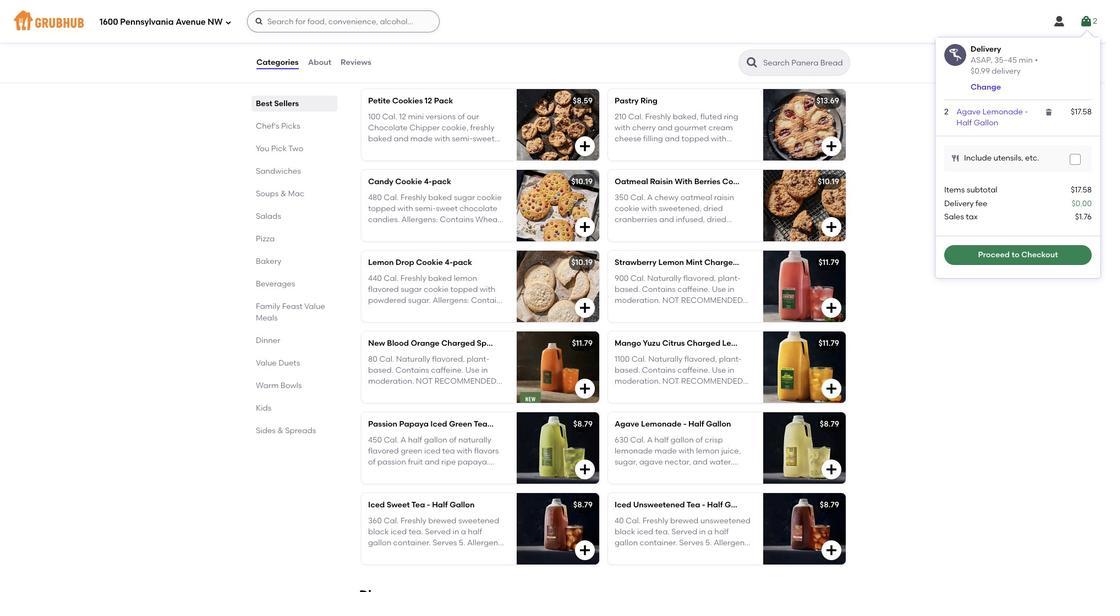 Task type: vqa. For each thing, say whether or not it's contained in the screenshot.
the bottom "address"
no



Task type: locate. For each thing, give the bounding box(es) containing it.
of inside 630 cal. a half gallon of crisp lemonade made with lemon juice, sugar, agave nectar, and water. serves 5. allergens: none
[[696, 436, 703, 445]]

iced for iced unsweetened tea - half gallon
[[615, 501, 632, 510]]

of up tea
[[449, 436, 457, 445]]

of for lemon
[[696, 436, 703, 445]]

5.
[[394, 469, 401, 479], [641, 469, 648, 479], [459, 539, 465, 548], [706, 539, 712, 548]]

family
[[256, 302, 280, 312]]

chef's picks tab
[[256, 121, 333, 132]]

chocolate
[[615, 54, 653, 63], [707, 54, 745, 63], [460, 204, 498, 214]]

& inside tab
[[278, 427, 283, 436]]

0 horizontal spatial tea.
[[409, 528, 423, 537]]

about button
[[308, 43, 332, 83]]

1 vertical spatial &
[[281, 189, 286, 199]]

of left crisp
[[696, 436, 703, 445]]

freshly for drop
[[401, 274, 426, 283]]

bowls
[[281, 381, 302, 391]]

0 horizontal spatial served
[[425, 528, 451, 537]]

container. for 40
[[640, 539, 678, 548]]

serves down iced sweet tea - half gallon at the bottom left of the page
[[433, 539, 457, 548]]

value
[[304, 302, 325, 312], [256, 359, 277, 368]]

and up icing.
[[665, 134, 680, 144]]

in inside 360 cal. freshly brewed sweetened black iced tea. served in a half gallon container. serves 5. allergens: none
[[453, 528, 459, 537]]

a down sweetened
[[461, 528, 466, 537]]

delivery icon image
[[945, 44, 967, 66]]

flavored inside "450 cal. a half gallon of naturally flavored green iced tea with flavors of passion fruit and ripe papaya. serves 5. allergens: none"
[[368, 447, 399, 456]]

dinner
[[256, 336, 280, 346]]

egg down ring
[[736, 157, 751, 166]]

440
[[368, 274, 382, 283]]

egg
[[650, 76, 665, 85], [736, 157, 751, 166], [403, 227, 418, 236], [432, 307, 447, 317]]

black down 40
[[615, 528, 636, 537]]

lemon
[[454, 274, 477, 283], [696, 447, 720, 456]]

one dozen mixed cookies button
[[362, 8, 599, 80]]

reviews
[[341, 58, 371, 67]]

iced
[[424, 447, 441, 456], [391, 528, 407, 537], [637, 528, 654, 537]]

1 served from the left
[[425, 528, 451, 537]]

1 horizontal spatial sweet
[[719, 42, 741, 52]]

charged right mint
[[705, 258, 738, 268]]

1 vertical spatial value
[[256, 359, 277, 368]]

svg image
[[1053, 15, 1066, 28], [225, 19, 232, 26], [825, 59, 838, 72], [951, 154, 960, 163], [1072, 157, 1079, 163], [579, 383, 592, 396], [825, 383, 838, 396], [825, 464, 838, 477], [825, 545, 838, 558]]

contains inside 440 cal. freshly baked lemon flavored sugar cookie topped with powdered sugar. allergens: contains wheat, soy, milk, egg
[[471, 296, 505, 306]]

0 horizontal spatial iced
[[391, 528, 407, 537]]

tea
[[442, 447, 455, 456]]

value duets
[[256, 359, 300, 368]]

cal. inside 210 cal. freshly baked, fluted ring with cherry and gourmet cream cheese filling and topped with streusel and icing. serves 12. allergens: contains wheat, milk, egg
[[628, 112, 644, 121]]

freshly inside 440 cal. freshly baked lemon flavored sugar cookie topped with powdered sugar. allergens: contains wheat, soy, milk, egg
[[401, 274, 426, 283]]

0 horizontal spatial semi-
[[415, 204, 436, 214]]

sweetened
[[458, 517, 499, 526]]

0 vertical spatial flavored
[[368, 285, 399, 294]]

semi-
[[699, 42, 719, 52], [415, 204, 436, 214]]

strawberry lemon mint charged lemonade image
[[763, 251, 846, 323]]

raisin
[[650, 177, 673, 187]]

best
[[256, 99, 272, 108]]

& right the sides
[[278, 427, 283, 436]]

contains
[[679, 65, 712, 74], [653, 157, 687, 166], [440, 215, 474, 225], [471, 296, 505, 306]]

asap,
[[971, 55, 993, 65]]

tea. down unsweetened
[[655, 528, 670, 537]]

& left milk
[[683, 54, 689, 63]]

gallon up tea
[[424, 436, 447, 445]]

delivery up asap,
[[971, 45, 1001, 54]]

freshly
[[645, 112, 671, 121], [401, 193, 427, 202], [401, 274, 426, 283], [401, 517, 426, 526], [643, 517, 669, 526]]

1 vertical spatial agave lemonade - half gallon
[[615, 420, 731, 430]]

ring
[[641, 97, 658, 106]]

min
[[1019, 55, 1033, 65]]

none inside 630 cal. a half gallon of crisp lemonade made with lemon juice, sugar, agave nectar, and water. serves 5. allergens: none
[[688, 469, 707, 479]]

a for unsweetened
[[708, 528, 713, 537]]

agave lemonade - half gallon link
[[957, 107, 1028, 128]]

svg image for lemon drop cookie 4-pack
[[579, 302, 592, 315]]

0 horizontal spatial pack
[[432, 177, 451, 187]]

topped down the gourmet
[[682, 134, 709, 144]]

cal. up 'cherry'
[[628, 112, 644, 121]]

reviews button
[[340, 43, 372, 83]]

passion papaya iced green tea - half gallon image
[[517, 413, 599, 485]]

1 vertical spatial lemon
[[696, 447, 720, 456]]

cal. right the 440
[[384, 274, 399, 283]]

0 horizontal spatial soy,
[[368, 227, 383, 236]]

2 horizontal spatial of
[[696, 436, 703, 445]]

1 vertical spatial baked
[[428, 193, 452, 202]]

made inside 630 cal. a half gallon of crisp lemonade made with lemon juice, sugar, agave nectar, and water. serves 5. allergens: none
[[655, 447, 677, 456]]

semi- inside the 390 cal. a traditional favorite, freshly baked and made with semi-sweet chocolate chunks & milk chocolate flakes. allergens: contains wheat, soy, milk, egg
[[699, 42, 719, 52]]

semi- down candy cookie 4-pack
[[415, 204, 436, 214]]

delivery fee
[[945, 199, 988, 208]]

0 horizontal spatial cookies
[[392, 97, 423, 106]]

0 horizontal spatial agave
[[615, 420, 639, 430]]

0 horizontal spatial sweet
[[436, 204, 458, 214]]

cal. inside 480 cal. freshly baked sugar cookie topped with semi-sweet chocolate candies. allergens: contains wheat, soy, milk, egg
[[384, 193, 399, 202]]

you pick two tab
[[256, 143, 333, 155]]

made for agave
[[655, 447, 677, 456]]

tooltip containing delivery
[[936, 31, 1101, 279]]

in for sweetened
[[453, 528, 459, 537]]

and inside the 390 cal. a traditional favorite, freshly baked and made with semi-sweet chocolate chunks & milk chocolate flakes. allergens: contains wheat, soy, milk, egg
[[640, 42, 655, 52]]

0 horizontal spatial in
[[453, 528, 459, 537]]

of
[[449, 436, 457, 445], [696, 436, 703, 445], [368, 458, 376, 467]]

1 vertical spatial delivery
[[945, 199, 974, 208]]

2 vertical spatial &
[[278, 427, 283, 436]]

black down '360'
[[368, 528, 389, 537]]

0 vertical spatial cookies
[[436, 16, 466, 25]]

half up agave
[[655, 436, 669, 445]]

5. down sweetened
[[459, 539, 465, 548]]

flavored up powdered
[[368, 285, 399, 294]]

2 vertical spatial soy,
[[397, 307, 412, 317]]

390
[[615, 31, 628, 41]]

tea up naturally
[[474, 420, 488, 430]]

35–45
[[995, 55, 1017, 65]]

allergens: inside "450 cal. a half gallon of naturally flavored green iced tea with flavors of passion fruit and ripe papaya. serves 5. allergens: none"
[[403, 469, 439, 479]]

baked down lemon drop cookie 4-pack
[[428, 274, 452, 283]]

egg inside 480 cal. freshly baked sugar cookie topped with semi-sweet chocolate candies. allergens: contains wheat, soy, milk, egg
[[403, 227, 418, 236]]

iced inside "450 cal. a half gallon of naturally flavored green iced tea with flavors of passion fruit and ripe papaya. serves 5. allergens: none"
[[424, 447, 441, 456]]

and
[[640, 42, 655, 52], [658, 123, 673, 133], [665, 134, 680, 144], [645, 146, 660, 155], [425, 458, 440, 467], [693, 458, 708, 467]]

0 horizontal spatial iced
[[368, 501, 385, 510]]

tooltip
[[936, 31, 1101, 279]]

half inside "450 cal. a half gallon of naturally flavored green iced tea with flavors of passion fruit and ripe papaya. serves 5. allergens: none"
[[408, 436, 422, 445]]

brewed down iced sweet tea - half gallon at the bottom left of the page
[[428, 517, 457, 526]]

- up naturally
[[489, 420, 493, 430]]

baked down candy cookie 4-pack
[[428, 193, 452, 202]]

1 vertical spatial $17.58
[[1071, 186, 1092, 195]]

brewed inside 360 cal. freshly brewed sweetened black iced tea. served in a half gallon container. serves 5. allergens: none
[[428, 517, 457, 526]]

1 horizontal spatial brewed
[[670, 517, 699, 526]]

5. inside "450 cal. a half gallon of naturally flavored green iced tea with flavors of passion fruit and ripe papaya. serves 5. allergens: none"
[[394, 469, 401, 479]]

2 horizontal spatial iced
[[615, 501, 632, 510]]

black
[[368, 528, 389, 537], [615, 528, 636, 537]]

0 vertical spatial cookie
[[477, 193, 502, 202]]

half up 630 cal. a half gallon of crisp lemonade made with lemon juice, sugar, agave nectar, and water. serves 5. allergens: none
[[689, 420, 704, 430]]

charged for mint
[[705, 258, 738, 268]]

lemon
[[368, 258, 394, 268], [659, 258, 684, 268]]

1 vertical spatial made
[[655, 447, 677, 456]]

0 horizontal spatial brewed
[[428, 517, 457, 526]]

2 flavored from the top
[[368, 447, 399, 456]]

0 vertical spatial agave
[[957, 107, 981, 117]]

- left zero
[[504, 339, 507, 349]]

0 horizontal spatial tea
[[412, 501, 425, 510]]

gallon down 40
[[615, 539, 638, 548]]

a up the lemonade
[[647, 436, 653, 445]]

$13.69
[[817, 97, 839, 106]]

$8.79 for 360 cal. freshly brewed sweetened black iced tea. served in a half gallon container. serves 5. allergens: none
[[573, 501, 593, 510]]

bakery
[[256, 257, 281, 266]]

a inside 360 cal. freshly brewed sweetened black iced tea. served in a half gallon container. serves 5. allergens: none
[[461, 528, 466, 537]]

chunks
[[655, 54, 681, 63]]

container. inside 360 cal. freshly brewed sweetened black iced tea. served in a half gallon container. serves 5. allergens: none
[[393, 539, 431, 548]]

1 flavored from the top
[[368, 285, 399, 294]]

served inside 360 cal. freshly brewed sweetened black iced tea. served in a half gallon container. serves 5. allergens: none
[[425, 528, 451, 537]]

petite cookies 12 pack image
[[517, 89, 599, 161]]

brewed for sweetened
[[428, 517, 457, 526]]

soy, inside 440 cal. freshly baked lemon flavored sugar cookie topped with powdered sugar. allergens: contains wheat, soy, milk, egg
[[397, 307, 412, 317]]

cheese
[[615, 134, 642, 144]]

0 vertical spatial sugar
[[454, 193, 475, 202]]

-
[[1025, 107, 1028, 117], [504, 339, 507, 349], [489, 420, 493, 430], [684, 420, 687, 430], [427, 501, 430, 510], [702, 501, 706, 510]]

2 container. from the left
[[640, 539, 678, 548]]

0 vertical spatial semi-
[[699, 42, 719, 52]]

agave lemonade - half gallon up 630 cal. a half gallon of crisp lemonade made with lemon juice, sugar, agave nectar, and water. serves 5. allergens: none
[[615, 420, 731, 430]]

iced left tea
[[424, 447, 441, 456]]

allergens: inside the 390 cal. a traditional favorite, freshly baked and made with semi-sweet chocolate chunks & milk chocolate flakes. allergens: contains wheat, soy, milk, egg
[[640, 65, 677, 74]]

2 horizontal spatial iced
[[637, 528, 654, 537]]

served down iced sweet tea - half gallon at the bottom left of the page
[[425, 528, 451, 537]]

ring
[[724, 112, 739, 121]]

agave up 630
[[615, 420, 639, 430]]

svg image for pastry ring
[[825, 140, 838, 153]]

a inside "450 cal. a half gallon of naturally flavored green iced tea with flavors of passion fruit and ripe papaya. serves 5. allergens: none"
[[401, 436, 406, 445]]

half down unsweetened
[[715, 528, 729, 537]]

fee
[[976, 199, 988, 208]]

cookies
[[436, 16, 466, 25], [392, 97, 423, 106]]

2
[[1093, 16, 1098, 26], [945, 107, 949, 117]]

iced unsweetened tea - half gallon image
[[763, 494, 846, 565]]

made for chunks
[[657, 42, 679, 52]]

allergens: down fruit
[[403, 469, 439, 479]]

gallon up nectar,
[[671, 436, 694, 445]]

a for flavored
[[401, 436, 406, 445]]

1 horizontal spatial tea.
[[655, 528, 670, 537]]

container.
[[393, 539, 431, 548], [640, 539, 678, 548]]

1 vertical spatial topped
[[368, 204, 396, 214]]

1 a from the left
[[461, 528, 466, 537]]

1 horizontal spatial sugar
[[454, 193, 475, 202]]

none inside 360 cal. freshly brewed sweetened black iced tea. served in a half gallon container. serves 5. allergens: none
[[368, 550, 387, 560]]

iced inside 40 cal. freshly brewed unsweetened black iced tea. served in a half gallon container. serves 5. allergens: none
[[637, 528, 654, 537]]

1 horizontal spatial value
[[304, 302, 325, 312]]

freshly down lemon drop cookie 4-pack
[[401, 274, 426, 283]]

soy, down flakes. at the right top
[[615, 76, 630, 85]]

0 horizontal spatial chocolate
[[460, 204, 498, 214]]

sandwiches tab
[[256, 166, 333, 177]]

mango yuzu citrus charged lemonade image
[[763, 332, 846, 404]]

and left water.
[[693, 458, 708, 467]]

semi- inside 480 cal. freshly baked sugar cookie topped with semi-sweet chocolate candies. allergens: contains wheat, soy, milk, egg
[[415, 204, 436, 214]]

with up papaya. at the left bottom
[[457, 447, 472, 456]]

soups & mac tab
[[256, 188, 333, 200]]

1 horizontal spatial a
[[708, 528, 713, 537]]

half up include
[[957, 118, 972, 128]]

with
[[675, 177, 693, 187]]

iced down unsweetened
[[637, 528, 654, 537]]

made up chunks
[[657, 42, 679, 52]]

0 vertical spatial &
[[683, 54, 689, 63]]

0 horizontal spatial 2
[[945, 107, 949, 117]]

search icon image
[[746, 56, 759, 69]]

value right feast
[[304, 302, 325, 312]]

pizza
[[256, 234, 275, 244]]

delivery inside delivery asap, 35–45 min • $0.99 delivery
[[971, 45, 1001, 54]]

2 in from the left
[[699, 528, 706, 537]]

0 horizontal spatial container.
[[393, 539, 431, 548]]

1 horizontal spatial black
[[615, 528, 636, 537]]

topped up candies.
[[368, 204, 396, 214]]

soy, inside 480 cal. freshly baked sugar cookie topped with semi-sweet chocolate candies. allergens: contains wheat, soy, milk, egg
[[368, 227, 383, 236]]

2 horizontal spatial topped
[[682, 134, 709, 144]]

5. down unsweetened
[[706, 539, 712, 548]]

and inside "450 cal. a half gallon of naturally flavored green iced tea with flavors of passion fruit and ripe papaya. serves 5. allergens: none"
[[425, 458, 440, 467]]

gourmet
[[675, 123, 707, 133]]

2 horizontal spatial chocolate
[[707, 54, 745, 63]]

egg up orange
[[432, 307, 447, 317]]

you pick two
[[256, 144, 303, 154]]

serves inside 630 cal. a half gallon of crisp lemonade made with lemon juice, sugar, agave nectar, and water. serves 5. allergens: none
[[615, 469, 639, 479]]

chocolate chipper cookie 4-pack image
[[763, 8, 846, 80]]

sides & spreads tab
[[256, 425, 333, 437]]

iced sweet tea - half gallon image
[[517, 494, 599, 565]]

bakery tab
[[256, 256, 333, 268]]

1 vertical spatial semi-
[[415, 204, 436, 214]]

lemon down lemon drop cookie 4-pack
[[454, 274, 477, 283]]

gallon inside "450 cal. a half gallon of naturally flavored green iced tea with flavors of passion fruit and ripe papaya. serves 5. allergens: none"
[[424, 436, 447, 445]]

brewed down the iced unsweetened tea - half gallon on the bottom right
[[670, 517, 699, 526]]

1 vertical spatial cookies
[[392, 97, 423, 106]]

1 vertical spatial sweet
[[436, 204, 458, 214]]

freshly down iced sweet tea - half gallon at the bottom left of the page
[[401, 517, 426, 526]]

0 horizontal spatial black
[[368, 528, 389, 537]]

categories button
[[256, 43, 299, 83]]

black inside 360 cal. freshly brewed sweetened black iced tea. served in a half gallon container. serves 5. allergens: none
[[368, 528, 389, 537]]

half inside 40 cal. freshly brewed unsweetened black iced tea. served in a half gallon container. serves 5. allergens: none
[[715, 528, 729, 537]]

cookies right mixed
[[436, 16, 466, 25]]

of left passion
[[368, 458, 376, 467]]

0 horizontal spatial sugar
[[401, 285, 422, 294]]

half
[[957, 118, 972, 128], [495, 420, 510, 430], [689, 420, 704, 430], [432, 501, 448, 510], [707, 501, 723, 510]]

1 horizontal spatial agave lemonade - half gallon
[[957, 107, 1028, 128]]

iced up 40
[[615, 501, 632, 510]]

cal. inside 360 cal. freshly brewed sweetened black iced tea. served in a half gallon container. serves 5. allergens: none
[[384, 517, 399, 526]]

freshly inside 360 cal. freshly brewed sweetened black iced tea. served in a half gallon container. serves 5. allergens: none
[[401, 517, 426, 526]]

4- up 480 cal. freshly baked sugar cookie topped with semi-sweet chocolate candies. allergens: contains wheat, soy, milk, egg
[[424, 177, 432, 187]]

cal. right 390
[[630, 31, 645, 41]]

to
[[1012, 251, 1020, 260]]

0 horizontal spatial lemon
[[454, 274, 477, 283]]

in
[[453, 528, 459, 537], [699, 528, 706, 537]]

served inside 40 cal. freshly brewed unsweetened black iced tea. served in a half gallon container. serves 5. allergens: none
[[672, 528, 697, 537]]

pack
[[432, 177, 451, 187], [759, 177, 779, 187], [453, 258, 472, 268]]

2 black from the left
[[615, 528, 636, 537]]

oatmeal raisin with berries cookie 4-pack
[[615, 177, 779, 187]]

half up unsweetened
[[707, 501, 723, 510]]

0 vertical spatial soy,
[[615, 76, 630, 85]]

a up green
[[401, 436, 406, 445]]

freshly up 'cherry'
[[645, 112, 671, 121]]

fruit
[[408, 458, 423, 467]]

served down the iced unsweetened tea - half gallon on the bottom right
[[672, 528, 697, 537]]

delivery
[[971, 45, 1001, 54], [945, 199, 974, 208]]

in down sweetened
[[453, 528, 459, 537]]

svg image for candy cookie 4-pack
[[579, 221, 592, 234]]

1 container. from the left
[[393, 539, 431, 548]]

allergens: right candies.
[[402, 215, 438, 225]]

iced left green
[[431, 420, 447, 430]]

black inside 40 cal. freshly brewed unsweetened black iced tea. served in a half gallon container. serves 5. allergens: none
[[615, 528, 636, 537]]

$11.79
[[819, 258, 839, 268], [572, 339, 593, 349], [819, 339, 839, 349]]

0 vertical spatial 2
[[1093, 16, 1098, 26]]

candy cookie 4-pack image
[[517, 170, 599, 242]]

salads tab
[[256, 211, 333, 222]]

0 vertical spatial topped
[[682, 134, 709, 144]]

black for 360
[[368, 528, 389, 537]]

wheat, inside 480 cal. freshly baked sugar cookie topped with semi-sweet chocolate candies. allergens: contains wheat, soy, milk, egg
[[476, 215, 503, 225]]

delivery
[[992, 67, 1021, 76]]

$8.79 for 40 cal. freshly brewed unsweetened black iced tea. served in a half gallon container. serves 5. allergens: none
[[820, 501, 839, 510]]

480 cal. freshly baked sugar cookie topped with semi-sweet chocolate candies. allergens: contains wheat, soy, milk, egg
[[368, 193, 503, 236]]

duets
[[279, 359, 300, 368]]

milk, down 'sugar.'
[[414, 307, 430, 317]]

1 vertical spatial flavored
[[368, 447, 399, 456]]

sweet inside 480 cal. freshly baked sugar cookie topped with semi-sweet chocolate candies. allergens: contains wheat, soy, milk, egg
[[436, 204, 458, 214]]

1 horizontal spatial chocolate
[[615, 54, 653, 63]]

serves inside 360 cal. freshly brewed sweetened black iced tea. served in a half gallon container. serves 5. allergens: none
[[433, 539, 457, 548]]

none down 40
[[615, 550, 634, 560]]

sugar.
[[408, 296, 431, 306]]

1 horizontal spatial cookie
[[477, 193, 502, 202]]

lemon inside 630 cal. a half gallon of crisp lemonade made with lemon juice, sugar, agave nectar, and water. serves 5. allergens: none
[[696, 447, 720, 456]]

made up nectar,
[[655, 447, 677, 456]]

cal. right 480
[[384, 193, 399, 202]]

sweet down candy cookie 4-pack
[[436, 204, 458, 214]]

cal. up the lemonade
[[630, 436, 645, 445]]

tea.
[[409, 528, 423, 537], [655, 528, 670, 537]]

iced for iced unsweetened tea - half gallon
[[637, 528, 654, 537]]

new
[[368, 339, 385, 349]]

two
[[288, 144, 303, 154]]

cal. inside 630 cal. a half gallon of crisp lemonade made with lemon juice, sugar, agave nectar, and water. serves 5. allergens: none
[[630, 436, 645, 445]]

1 horizontal spatial container.
[[640, 539, 678, 548]]

1 horizontal spatial in
[[699, 528, 706, 537]]

value up warm
[[256, 359, 277, 368]]

none down the ripe
[[441, 469, 460, 479]]

1 horizontal spatial served
[[672, 528, 697, 537]]

2 tea. from the left
[[655, 528, 670, 537]]

allergens: right 'sugar.'
[[433, 296, 469, 306]]

cookie inside 480 cal. freshly baked sugar cookie topped with semi-sweet chocolate candies. allergens: contains wheat, soy, milk, egg
[[477, 193, 502, 202]]

1 horizontal spatial 2
[[1093, 16, 1098, 26]]

210 cal. freshly baked, fluted ring with cherry and gourmet cream cheese filling and topped with streusel and icing. serves 12. allergens: contains wheat, milk, egg
[[615, 112, 751, 166]]

0 vertical spatial baked
[[615, 42, 639, 52]]

contains inside 480 cal. freshly baked sugar cookie topped with semi-sweet chocolate candies. allergens: contains wheat, soy, milk, egg
[[440, 215, 474, 225]]

cal. inside 40 cal. freshly brewed unsweetened black iced tea. served in a half gallon container. serves 5. allergens: none
[[626, 517, 641, 526]]

lemon up the 440
[[368, 258, 394, 268]]

2 brewed from the left
[[670, 517, 699, 526]]

2 vertical spatial topped
[[451, 285, 478, 294]]

brewed inside 40 cal. freshly brewed unsweetened black iced tea. served in a half gallon container. serves 5. allergens: none
[[670, 517, 699, 526]]

allergens: inside 480 cal. freshly baked sugar cookie topped with semi-sweet chocolate candies. allergens: contains wheat, soy, milk, egg
[[402, 215, 438, 225]]

freshly inside 480 cal. freshly baked sugar cookie topped with semi-sweet chocolate candies. allergens: contains wheat, soy, milk, egg
[[401, 193, 427, 202]]

2 served from the left
[[672, 528, 697, 537]]

agave lemonade - half gallon image
[[763, 413, 846, 485]]

change
[[971, 82, 1001, 92]]

in inside 40 cal. freshly brewed unsweetened black iced tea. served in a half gallon container. serves 5. allergens: none
[[699, 528, 706, 537]]

one dozen mixed cookies
[[368, 16, 466, 25]]

egg up ring
[[650, 76, 665, 85]]

sweet down 'freshly'
[[719, 42, 741, 52]]

1 horizontal spatial iced
[[424, 447, 441, 456]]

none down '360'
[[368, 550, 387, 560]]

a left traditional
[[647, 31, 653, 41]]

1 horizontal spatial tea
[[474, 420, 488, 430]]

freshly down unsweetened
[[643, 517, 669, 526]]

iced for iced sweet tea - half gallon
[[391, 528, 407, 537]]

1 black from the left
[[368, 528, 389, 537]]

cookie right berries
[[722, 177, 749, 187]]

0 vertical spatial delivery
[[971, 45, 1001, 54]]

1 brewed from the left
[[428, 517, 457, 526]]

2 horizontal spatial soy,
[[615, 76, 630, 85]]

- up 630 cal. a half gallon of crisp lemonade made with lemon juice, sugar, agave nectar, and water. serves 5. allergens: none
[[684, 420, 687, 430]]

0 vertical spatial $17.58
[[1071, 107, 1092, 117]]

1 vertical spatial cookie
[[424, 285, 449, 294]]

cal. inside the 390 cal. a traditional favorite, freshly baked and made with semi-sweet chocolate chunks & milk chocolate flakes. allergens: contains wheat, soy, milk, egg
[[630, 31, 645, 41]]

1 vertical spatial soy,
[[368, 227, 383, 236]]

1 horizontal spatial lemon
[[659, 258, 684, 268]]

tea for iced sweet tea - half gallon
[[412, 501, 425, 510]]

with inside 440 cal. freshly baked lemon flavored sugar cookie topped with powdered sugar. allergens: contains wheat, soy, milk, egg
[[480, 285, 496, 294]]

1 in from the left
[[453, 528, 459, 537]]

charged
[[705, 258, 738, 268], [442, 339, 475, 349], [687, 339, 721, 349]]

0 horizontal spatial topped
[[368, 204, 396, 214]]

cal. for 440
[[384, 274, 399, 283]]

change button
[[971, 82, 1001, 93]]

warm bowls
[[256, 381, 302, 391]]

allergens: down chunks
[[640, 65, 677, 74]]

2 horizontal spatial pack
[[759, 177, 779, 187]]

soups
[[256, 189, 279, 199]]

charged left 'splash'
[[442, 339, 475, 349]]

0 vertical spatial made
[[657, 42, 679, 52]]

tea. down iced sweet tea - half gallon at the bottom left of the page
[[409, 528, 423, 537]]

soy, down 'sugar.'
[[397, 307, 412, 317]]

serves down sugar,
[[615, 469, 639, 479]]

1 tea. from the left
[[409, 528, 423, 537]]

5. down agave
[[641, 469, 648, 479]]

half inside 630 cal. a half gallon of crisp lemonade made with lemon juice, sugar, agave nectar, and water. serves 5. allergens: none
[[655, 436, 669, 445]]

1 horizontal spatial cookies
[[436, 16, 466, 25]]

half
[[408, 436, 422, 445], [655, 436, 669, 445], [468, 528, 482, 537], [715, 528, 729, 537]]

0 vertical spatial value
[[304, 302, 325, 312]]

serves down the iced unsweetened tea - half gallon on the bottom right
[[679, 539, 704, 548]]

in down unsweetened
[[699, 528, 706, 537]]

milk,
[[632, 76, 648, 85], [718, 157, 734, 166], [385, 227, 402, 236], [414, 307, 430, 317]]

tea for iced unsweetened tea - half gallon
[[687, 501, 700, 510]]

iced inside 360 cal. freshly brewed sweetened black iced tea. served in a half gallon container. serves 5. allergens: none
[[391, 528, 407, 537]]

$8.59
[[573, 97, 593, 106]]

5. inside 40 cal. freshly brewed unsweetened black iced tea. served in a half gallon container. serves 5. allergens: none
[[706, 539, 712, 548]]

unsweetened
[[701, 517, 751, 526]]

and left the ripe
[[425, 458, 440, 467]]

cookies left 12
[[392, 97, 423, 106]]

1 horizontal spatial lemon
[[696, 447, 720, 456]]

2 vertical spatial baked
[[428, 274, 452, 283]]

2 horizontal spatial tea
[[687, 501, 700, 510]]

charged for citrus
[[687, 339, 721, 349]]

delivery for asap,
[[971, 45, 1001, 54]]

in for unsweetened
[[699, 528, 706, 537]]

made inside the 390 cal. a traditional favorite, freshly baked and made with semi-sweet chocolate chunks & milk chocolate flakes. allergens: contains wheat, soy, milk, egg
[[657, 42, 679, 52]]

contains inside 210 cal. freshly baked, fluted ring with cherry and gourmet cream cheese filling and topped with streusel and icing. serves 12. allergens: contains wheat, milk, egg
[[653, 157, 687, 166]]

1 horizontal spatial soy,
[[397, 307, 412, 317]]

5. inside 630 cal. a half gallon of crisp lemonade made with lemon juice, sugar, agave nectar, and water. serves 5. allergens: none
[[641, 469, 648, 479]]

allergens: down streusel
[[615, 157, 651, 166]]

milk, down flakes. at the right top
[[632, 76, 648, 85]]

1 horizontal spatial topped
[[451, 285, 478, 294]]

streusel
[[615, 146, 644, 155]]

pastry ring image
[[763, 89, 846, 161]]

cal. inside "450 cal. a half gallon of naturally flavored green iced tea with flavors of passion fruit and ripe papaya. serves 5. allergens: none"
[[384, 436, 399, 445]]

cal. for 450
[[384, 436, 399, 445]]

a down unsweetened
[[708, 528, 713, 537]]

5. down passion
[[394, 469, 401, 479]]

a inside 630 cal. a half gallon of crisp lemonade made with lemon juice, sugar, agave nectar, and water. serves 5. allergens: none
[[647, 436, 653, 445]]

allergens: down nectar,
[[649, 469, 686, 479]]

flavored
[[368, 285, 399, 294], [368, 447, 399, 456]]

allergens: down unsweetened
[[714, 539, 750, 548]]

1 vertical spatial sugar
[[401, 285, 422, 294]]

0 horizontal spatial a
[[461, 528, 466, 537]]

0 horizontal spatial agave lemonade - half gallon
[[615, 420, 731, 430]]

chocolate inside 480 cal. freshly baked sugar cookie topped with semi-sweet chocolate candies. allergens: contains wheat, soy, milk, egg
[[460, 204, 498, 214]]

1 horizontal spatial semi-
[[699, 42, 719, 52]]

0 horizontal spatial lemon
[[368, 258, 394, 268]]

container. inside 40 cal. freshly brewed unsweetened black iced tea. served in a half gallon container. serves 5. allergens: none
[[640, 539, 678, 548]]

&
[[683, 54, 689, 63], [281, 189, 286, 199], [278, 427, 283, 436]]

svg image
[[1080, 15, 1093, 28], [255, 17, 263, 26], [1045, 108, 1054, 117], [579, 140, 592, 153], [825, 140, 838, 153], [579, 221, 592, 234], [825, 221, 838, 234], [579, 302, 592, 315], [825, 302, 838, 315], [579, 464, 592, 477], [579, 545, 592, 558]]

baked inside 440 cal. freshly baked lemon flavored sugar cookie topped with powdered sugar. allergens: contains wheat, soy, milk, egg
[[428, 274, 452, 283]]

cal. right 40
[[626, 517, 641, 526]]

cookie
[[395, 177, 422, 187], [722, 177, 749, 187], [416, 258, 443, 268]]

& left the mac
[[281, 189, 286, 199]]

freshly inside 210 cal. freshly baked, fluted ring with cherry and gourmet cream cheese filling and topped with streusel and icing. serves 12. allergens: contains wheat, milk, egg
[[645, 112, 671, 121]]

tea. inside 40 cal. freshly brewed unsweetened black iced tea. served in a half gallon container. serves 5. allergens: none
[[655, 528, 670, 537]]

2 a from the left
[[708, 528, 713, 537]]

0 vertical spatial sweet
[[719, 42, 741, 52]]

1 horizontal spatial agave
[[957, 107, 981, 117]]

served for sweetened
[[425, 528, 451, 537]]



Task type: describe. For each thing, give the bounding box(es) containing it.
icing.
[[662, 146, 682, 155]]

cal. for 360
[[384, 517, 399, 526]]

gallon inside 630 cal. a half gallon of crisp lemonade made with lemon juice, sugar, agave nectar, and water. serves 5. allergens: none
[[671, 436, 694, 445]]

none inside "450 cal. a half gallon of naturally flavored green iced tea with flavors of passion fruit and ripe papaya. serves 5. allergens: none"
[[441, 469, 460, 479]]

$10.19 for strawberry lemon mint charged lemonade
[[571, 258, 593, 268]]

wheat, inside 210 cal. freshly baked, fluted ring with cherry and gourmet cream cheese filling and topped with streusel and icing. serves 12. allergens: contains wheat, milk, egg
[[689, 157, 716, 166]]

you
[[256, 144, 269, 154]]

iced for iced sweet tea - half gallon
[[368, 501, 385, 510]]

sweet
[[387, 501, 410, 510]]

1600
[[100, 17, 118, 27]]

serves inside 40 cal. freshly brewed unsweetened black iced tea. served in a half gallon container. serves 5. allergens: none
[[679, 539, 704, 548]]

allergens: inside 360 cal. freshly brewed sweetened black iced tea. served in a half gallon container. serves 5. allergens: none
[[467, 539, 504, 548]]

new blood orange charged splash - zero sugar!*
[[368, 339, 557, 349]]

etc.
[[1025, 154, 1039, 163]]

1 horizontal spatial iced
[[431, 420, 447, 430]]

allergens: inside 210 cal. freshly baked, fluted ring with cherry and gourmet cream cheese filling and topped with streusel and icing. serves 12. allergens: contains wheat, milk, egg
[[615, 157, 651, 166]]

630
[[615, 436, 629, 445]]

40 cal. freshly brewed unsweetened black iced tea. served in a half gallon container. serves 5. allergens: none
[[615, 517, 751, 560]]

half up 360 cal. freshly brewed sweetened black iced tea. served in a half gallon container. serves 5. allergens: none
[[432, 501, 448, 510]]

and down filling
[[645, 146, 660, 155]]

a for lemonade
[[647, 436, 653, 445]]

water.
[[710, 458, 733, 467]]

2 horizontal spatial 4-
[[751, 177, 759, 187]]

sweet inside the 390 cal. a traditional favorite, freshly baked and made with semi-sweet chocolate chunks & milk chocolate flakes. allergens: contains wheat, soy, milk, egg
[[719, 42, 741, 52]]

$11.79 for mango yuzu citrus charged lemonade
[[819, 339, 839, 349]]

cal. for 390
[[630, 31, 645, 41]]

sides & spreads
[[256, 427, 316, 436]]

pennsylvania
[[120, 17, 174, 27]]

petite cookies 12 pack
[[368, 97, 453, 106]]

svg image for petite cookies 12 pack
[[579, 140, 592, 153]]

zero
[[509, 339, 526, 349]]

$11.79 for strawberry lemon mint charged lemonade
[[819, 258, 839, 268]]

topped inside 210 cal. freshly baked, fluted ring with cherry and gourmet cream cheese filling and topped with streusel and icing. serves 12. allergens: contains wheat, milk, egg
[[682, 134, 709, 144]]

0 horizontal spatial 4-
[[424, 177, 432, 187]]

cookie right drop
[[416, 258, 443, 268]]

soy, for 480 cal. freshly baked sugar cookie topped with semi-sweet chocolate candies. allergens: contains wheat, soy, milk, egg
[[368, 227, 383, 236]]

0 vertical spatial agave lemonade - half gallon
[[957, 107, 1028, 128]]

fluted
[[701, 112, 722, 121]]

wheat, inside 440 cal. freshly baked lemon flavored sugar cookie topped with powdered sugar. allergens: contains wheat, soy, milk, egg
[[368, 307, 395, 317]]

- up unsweetened
[[702, 501, 706, 510]]

lemon drop cookie 4-pack image
[[517, 251, 599, 323]]

1 horizontal spatial 4-
[[445, 258, 453, 268]]

pizza tab
[[256, 233, 333, 245]]

freshly for cookie
[[401, 193, 427, 202]]

milk, inside 210 cal. freshly baked, fluted ring with cherry and gourmet cream cheese filling and topped with streusel and icing. serves 12. allergens: contains wheat, milk, egg
[[718, 157, 734, 166]]

0 horizontal spatial value
[[256, 359, 277, 368]]

sugar!*
[[528, 339, 557, 349]]

cookies inside one dozen mixed cookies button
[[436, 16, 466, 25]]

milk, inside the 390 cal. a traditional favorite, freshly baked and made with semi-sweet chocolate chunks & milk chocolate flakes. allergens: contains wheat, soy, milk, egg
[[632, 76, 648, 85]]

green
[[449, 420, 472, 430]]

milk
[[690, 54, 706, 63]]

0 horizontal spatial of
[[368, 458, 376, 467]]

delivery for fee
[[945, 199, 974, 208]]

mango
[[615, 339, 641, 349]]

oatmeal raisin with berries cookie 4-pack image
[[763, 170, 846, 242]]

dinner tab
[[256, 335, 333, 347]]

allergens: inside 630 cal. a half gallon of crisp lemonade made with lemon juice, sugar, agave nectar, and water. serves 5. allergens: none
[[649, 469, 686, 479]]

milk, inside 440 cal. freshly baked lemon flavored sugar cookie topped with powdered sugar. allergens: contains wheat, soy, milk, egg
[[414, 307, 430, 317]]

sandwiches
[[256, 167, 301, 176]]

svg image for strawberry lemon mint charged lemonade
[[825, 302, 838, 315]]

one dozen mixed cookies image
[[517, 8, 599, 80]]

include utensils, etc.
[[964, 154, 1039, 163]]

of for tea
[[449, 436, 457, 445]]

strawberry lemon mint charged lemonade
[[615, 258, 781, 268]]

lemonade
[[615, 447, 653, 456]]

crisp
[[705, 436, 723, 445]]

cal. for 40
[[626, 517, 641, 526]]

with down 210
[[615, 123, 630, 133]]

categories
[[257, 58, 299, 67]]

new blood orange charged splash - zero sugar!* image
[[517, 332, 599, 404]]

with inside the 390 cal. a traditional favorite, freshly baked and made with semi-sweet chocolate chunks & milk chocolate flakes. allergens: contains wheat, soy, milk, egg
[[681, 42, 697, 52]]

& inside the 390 cal. a traditional favorite, freshly baked and made with semi-sweet chocolate chunks & milk chocolate flakes. allergens: contains wheat, soy, milk, egg
[[683, 54, 689, 63]]

utensils,
[[994, 154, 1024, 163]]

papaya.
[[458, 458, 489, 467]]

splash
[[477, 339, 502, 349]]

candy
[[368, 177, 393, 187]]

pack
[[434, 97, 453, 106]]

passion
[[377, 458, 406, 467]]

1 vertical spatial agave
[[615, 420, 639, 430]]

best sellers tab
[[256, 98, 333, 110]]

$8.79 for 450 cal. a half gallon of naturally flavored green iced tea with flavors of passion fruit and ripe papaya. serves 5. allergens: none
[[573, 420, 593, 430]]

baked for flavored
[[428, 274, 452, 283]]

chef's picks
[[256, 122, 300, 131]]

$0.00
[[1072, 199, 1092, 208]]

yuzu
[[643, 339, 661, 349]]

mango yuzu citrus charged lemonade
[[615, 339, 763, 349]]

12.
[[710, 146, 719, 155]]

delivery asap, 35–45 min • $0.99 delivery
[[971, 45, 1038, 76]]

agave
[[639, 458, 663, 467]]

with inside 630 cal. a half gallon of crisp lemonade made with lemon juice, sugar, agave nectar, and water. serves 5. allergens: none
[[679, 447, 694, 456]]

a for and
[[647, 31, 653, 41]]

soy, for 440 cal. freshly baked lemon flavored sugar cookie topped with powdered sugar. allergens: contains wheat, soy, milk, egg
[[397, 307, 412, 317]]

5. inside 360 cal. freshly brewed sweetened black iced tea. served in a half gallon container. serves 5. allergens: none
[[459, 539, 465, 548]]

a for sweetened
[[461, 528, 466, 537]]

pastry
[[615, 97, 639, 106]]

half up the flavors
[[495, 420, 510, 430]]

& for mac
[[281, 189, 286, 199]]

cal. for 630
[[630, 436, 645, 445]]

served for unsweetened
[[672, 528, 697, 537]]

- up etc.
[[1025, 107, 1028, 117]]

$11.79 for new blood orange charged splash - zero sugar!*
[[572, 339, 593, 349]]

freshly for sweet
[[401, 517, 426, 526]]

sugar inside 480 cal. freshly baked sugar cookie topped with semi-sweet chocolate candies. allergens: contains wheat, soy, milk, egg
[[454, 193, 475, 202]]

tea. for unsweetened
[[655, 528, 670, 537]]

contains inside the 390 cal. a traditional favorite, freshly baked and made with semi-sweet chocolate chunks & milk chocolate flakes. allergens: contains wheat, soy, milk, egg
[[679, 65, 712, 74]]

juice,
[[721, 447, 741, 456]]

svg image for iced sweet tea - half gallon
[[579, 545, 592, 558]]

avenue
[[176, 17, 206, 27]]

2 lemon from the left
[[659, 258, 684, 268]]

cookie right 'candy'
[[395, 177, 422, 187]]

family feast value meals tab
[[256, 301, 333, 324]]

2 $17.58 from the top
[[1071, 186, 1092, 195]]

mac
[[288, 189, 305, 199]]

egg inside 440 cal. freshly baked lemon flavored sugar cookie topped with powdered sugar. allergens: contains wheat, soy, milk, egg
[[432, 307, 447, 317]]

value inside family feast value meals
[[304, 302, 325, 312]]

1 vertical spatial 2
[[945, 107, 949, 117]]

- right the sweet
[[427, 501, 430, 510]]

wheat, inside the 390 cal. a traditional favorite, freshly baked and made with semi-sweet chocolate chunks & milk chocolate flakes. allergens: contains wheat, soy, milk, egg
[[714, 65, 741, 74]]

kids
[[256, 404, 272, 413]]

family feast value meals
[[256, 302, 325, 323]]

mint
[[686, 258, 703, 268]]

svg image for passion papaya iced green tea - half gallon
[[579, 464, 592, 477]]

agave inside agave lemonade - half gallon
[[957, 107, 981, 117]]

450
[[368, 436, 382, 445]]

2 button
[[1080, 12, 1098, 31]]

favorite,
[[695, 31, 726, 41]]

& for spreads
[[278, 427, 283, 436]]

$0.99
[[971, 67, 990, 76]]

svg image inside the 2 button
[[1080, 15, 1093, 28]]

proceed
[[978, 251, 1010, 260]]

gallon inside 360 cal. freshly brewed sweetened black iced tea. served in a half gallon container. serves 5. allergens: none
[[368, 539, 391, 548]]

freshly for unsweetened
[[643, 517, 669, 526]]

and up filling
[[658, 123, 673, 133]]

candies.
[[368, 215, 400, 225]]

proceed to checkout button
[[945, 246, 1092, 266]]

Search for food, convenience, alcohol... search field
[[247, 10, 440, 32]]

•
[[1035, 55, 1038, 65]]

tax
[[966, 213, 978, 222]]

main navigation navigation
[[0, 0, 1106, 43]]

Search Panera Bread search field
[[762, 58, 847, 68]]

with inside "450 cal. a half gallon of naturally flavored green iced tea with flavors of passion fruit and ripe papaya. serves 5. allergens: none"
[[457, 447, 472, 456]]

citrus
[[662, 339, 685, 349]]

630 cal. a half gallon of crisp lemonade made with lemon juice, sugar, agave nectar, and water. serves 5. allergens: none
[[615, 436, 741, 479]]

papaya
[[399, 420, 429, 430]]

$8.79 for 630 cal. a half gallon of crisp lemonade made with lemon juice, sugar, agave nectar, and water. serves 5. allergens: none
[[820, 420, 839, 430]]

sellers
[[274, 99, 299, 108]]

egg inside the 390 cal. a traditional favorite, freshly baked and made with semi-sweet chocolate chunks & milk chocolate flakes. allergens: contains wheat, soy, milk, egg
[[650, 76, 665, 85]]

gallon inside 40 cal. freshly brewed unsweetened black iced tea. served in a half gallon container. serves 5. allergens: none
[[615, 539, 638, 548]]

brewed for unsweetened
[[670, 517, 699, 526]]

lemonade inside agave lemonade - half gallon
[[983, 107, 1023, 117]]

with inside 480 cal. freshly baked sugar cookie topped with semi-sweet chocolate candies. allergens: contains wheat, soy, milk, egg
[[398, 204, 413, 214]]

sides
[[256, 427, 276, 436]]

charged for orange
[[442, 339, 475, 349]]

serves inside 210 cal. freshly baked, fluted ring with cherry and gourmet cream cheese filling and topped with streusel and icing. serves 12. allergens: contains wheat, milk, egg
[[684, 146, 708, 155]]

flavored inside 440 cal. freshly baked lemon flavored sugar cookie topped with powdered sugar. allergens: contains wheat, soy, milk, egg
[[368, 285, 399, 294]]

half inside 360 cal. freshly brewed sweetened black iced tea. served in a half gallon container. serves 5. allergens: none
[[468, 528, 482, 537]]

pastry ring
[[615, 97, 658, 106]]

2 inside button
[[1093, 16, 1098, 26]]

egg inside 210 cal. freshly baked, fluted ring with cherry and gourmet cream cheese filling and topped with streusel and icing. serves 12. allergens: contains wheat, milk, egg
[[736, 157, 751, 166]]

beverages
[[256, 280, 295, 289]]

baked for cookie
[[428, 193, 452, 202]]

1 $17.58 from the top
[[1071, 107, 1092, 117]]

210
[[615, 112, 627, 121]]

allergens: inside 440 cal. freshly baked lemon flavored sugar cookie topped with powdered sugar. allergens: contains wheat, soy, milk, egg
[[433, 296, 469, 306]]

sugar inside 440 cal. freshly baked lemon flavored sugar cookie topped with powdered sugar. allergens: contains wheat, soy, milk, egg
[[401, 285, 422, 294]]

half inside agave lemonade - half gallon
[[957, 118, 972, 128]]

serves inside "450 cal. a half gallon of naturally flavored green iced tea with flavors of passion fruit and ripe papaya. serves 5. allergens: none"
[[368, 469, 393, 479]]

cal. for 210
[[628, 112, 644, 121]]

naturally
[[458, 436, 491, 445]]

1 lemon from the left
[[368, 258, 394, 268]]

include
[[964, 154, 992, 163]]

checkout
[[1022, 251, 1058, 260]]

topped inside 480 cal. freshly baked sugar cookie topped with semi-sweet chocolate candies. allergens: contains wheat, soy, milk, egg
[[368, 204, 396, 214]]

sales tax
[[945, 213, 978, 222]]

cream
[[709, 123, 733, 133]]

unsweetened
[[633, 501, 685, 510]]

sales
[[945, 213, 964, 222]]

soy, inside the 390 cal. a traditional favorite, freshly baked and made with semi-sweet chocolate chunks & milk chocolate flakes. allergens: contains wheat, soy, milk, egg
[[615, 76, 630, 85]]

lemon inside 440 cal. freshly baked lemon flavored sugar cookie topped with powdered sugar. allergens: contains wheat, soy, milk, egg
[[454, 274, 477, 283]]

freshly for ring
[[645, 112, 671, 121]]

black for 40
[[615, 528, 636, 537]]

with down cream
[[711, 134, 727, 144]]

40
[[615, 517, 624, 526]]

topped inside 440 cal. freshly baked lemon flavored sugar cookie topped with powdered sugar. allergens: contains wheat, soy, milk, egg
[[451, 285, 478, 294]]

tea. for sweet
[[409, 528, 423, 537]]

warm bowls tab
[[256, 380, 333, 392]]

orange
[[411, 339, 440, 349]]

baked inside the 390 cal. a traditional favorite, freshly baked and made with semi-sweet chocolate chunks & milk chocolate flakes. allergens: contains wheat, soy, milk, egg
[[615, 42, 639, 52]]

none inside 40 cal. freshly brewed unsweetened black iced tea. served in a half gallon container. serves 5. allergens: none
[[615, 550, 634, 560]]

and inside 630 cal. a half gallon of crisp lemonade made with lemon juice, sugar, agave nectar, and water. serves 5. allergens: none
[[693, 458, 708, 467]]

flavors
[[474, 447, 499, 456]]

baked,
[[673, 112, 699, 121]]

$10.19 for oatmeal raisin with berries cookie 4-pack
[[571, 177, 593, 187]]

filling
[[644, 134, 663, 144]]

cookie inside 440 cal. freshly baked lemon flavored sugar cookie topped with powdered sugar. allergens: contains wheat, soy, milk, egg
[[424, 285, 449, 294]]

svg image for oatmeal raisin with berries cookie 4-pack
[[825, 221, 838, 234]]

items subtotal
[[945, 186, 998, 195]]

lemon drop cookie 4-pack
[[368, 258, 472, 268]]

1600 pennsylvania avenue nw
[[100, 17, 223, 27]]

allergens: inside 40 cal. freshly brewed unsweetened black iced tea. served in a half gallon container. serves 5. allergens: none
[[714, 539, 750, 548]]

ripe
[[442, 458, 456, 467]]

container. for 360
[[393, 539, 431, 548]]

kids tab
[[256, 403, 333, 414]]

oatmeal
[[615, 177, 648, 187]]

value duets tab
[[256, 358, 333, 369]]

milk, inside 480 cal. freshly baked sugar cookie topped with semi-sweet chocolate candies. allergens: contains wheat, soy, milk, egg
[[385, 227, 402, 236]]

1 horizontal spatial pack
[[453, 258, 472, 268]]

cal. for 480
[[384, 193, 399, 202]]

beverages tab
[[256, 279, 333, 290]]



